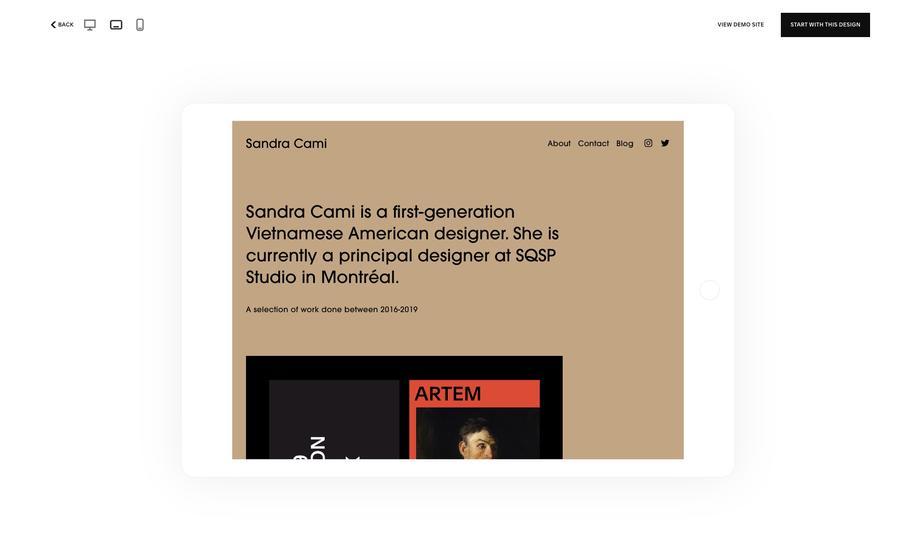 Task type: locate. For each thing, give the bounding box(es) containing it.
- right store
[[63, 22, 66, 31]]

services
[[254, 22, 283, 31]]

view demo site
[[718, 21, 764, 28]]

design
[[839, 21, 861, 28]]

- right 'blog'
[[172, 22, 175, 31]]

4 - from the left
[[172, 22, 175, 31]]

start with this design button
[[781, 13, 871, 37]]

with
[[809, 21, 824, 28]]

- left the preview template on a tablet device image
[[98, 22, 100, 31]]

- left courses
[[216, 22, 219, 31]]

view demo site link
[[718, 13, 764, 37]]

-
[[63, 22, 66, 31], [98, 22, 100, 31], [150, 22, 153, 31], [172, 22, 175, 31], [216, 22, 219, 31], [250, 22, 253, 31], [285, 22, 288, 31]]

demo
[[734, 21, 751, 28]]

preview template on a mobile device image
[[133, 18, 147, 31]]

clarkson image
[[607, 152, 845, 469]]

7 - from the left
[[285, 22, 288, 31]]

carmine image
[[339, 152, 577, 469]]

local
[[289, 22, 307, 31]]

- left the local
[[285, 22, 288, 31]]

2 - from the left
[[98, 22, 100, 31]]

brower image
[[607, 0, 845, 92]]

- right courses
[[250, 22, 253, 31]]

arcade
[[339, 102, 368, 110]]

1 - from the left
[[63, 22, 66, 31]]

business
[[309, 22, 339, 31]]

carmine
[[339, 479, 372, 487]]

- left 'blog'
[[150, 22, 153, 31]]

scheduling
[[176, 22, 214, 31]]

brower
[[607, 102, 637, 110]]



Task type: describe. For each thing, give the bounding box(es) containing it.
3 - from the left
[[150, 22, 153, 31]]

portfolio
[[67, 22, 96, 31]]

amal image
[[71, 0, 309, 92]]

courses
[[220, 22, 248, 31]]

store
[[43, 22, 61, 31]]

remove cami from your favorites list image
[[293, 480, 302, 489]]

arcade image
[[339, 0, 577, 92]]

memberships
[[102, 22, 149, 31]]

view
[[718, 21, 732, 28]]

6 - from the left
[[250, 22, 253, 31]]

start with this design
[[791, 21, 861, 28]]

back button
[[46, 15, 76, 34]]

preview template on a tablet device image
[[108, 17, 124, 32]]

site
[[752, 21, 764, 28]]

cami image
[[71, 152, 309, 469]]

start
[[791, 21, 808, 28]]

this
[[825, 21, 838, 28]]

preview template on a desktop device image
[[81, 18, 99, 32]]

online
[[19, 22, 41, 31]]

clarkson
[[607, 479, 646, 487]]

blog
[[155, 22, 170, 31]]

online store - portfolio - memberships - blog - scheduling - courses - services - local business
[[19, 22, 339, 31]]

back
[[58, 21, 74, 28]]

5 - from the left
[[216, 22, 219, 31]]



Task type: vqa. For each thing, say whether or not it's contained in the screenshot.
5th - from the left
yes



